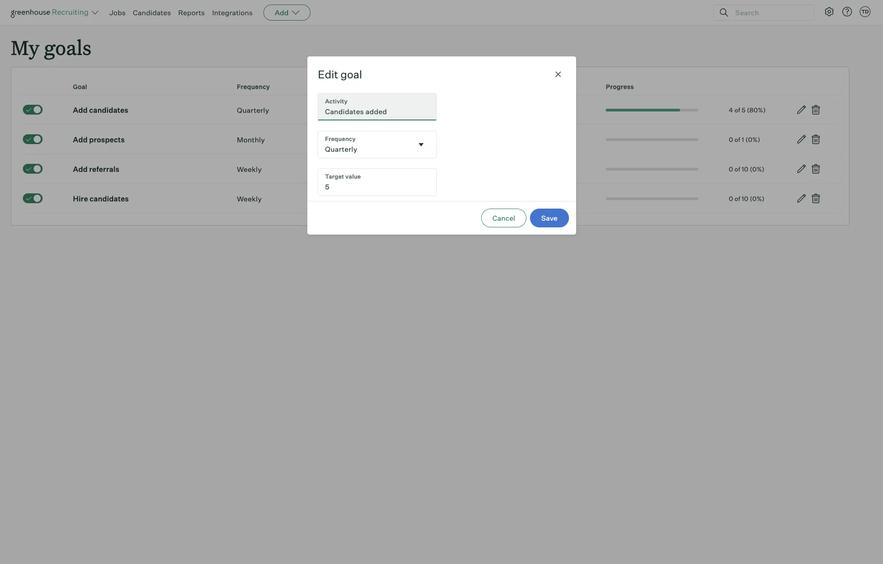 Task type: locate. For each thing, give the bounding box(es) containing it.
1, left toggle flyout icon
[[390, 135, 394, 144]]

1 edit goal icon image from the top
[[797, 105, 808, 115]]

0 vertical spatial 29,
[[455, 165, 466, 174]]

23, for hire candidates
[[390, 194, 400, 203]]

1 remove goal icon image from the top
[[811, 105, 822, 115]]

1 vertical spatial candidates
[[90, 194, 129, 203]]

1 of from the top
[[735, 106, 741, 114]]

december
[[420, 106, 456, 115]]

edit goal icon image for add candidates
[[797, 105, 808, 115]]

jobs link
[[109, 8, 126, 17]]

add for add referrals
[[73, 165, 88, 174]]

1, for december
[[390, 106, 394, 115]]

1 vertical spatial 29,
[[455, 194, 466, 203]]

1 vertical spatial october 23, 2023 - october 29, 2023
[[360, 194, 485, 203]]

2 vertical spatial (0%)
[[750, 195, 765, 203]]

candidates up prospects
[[89, 106, 128, 115]]

jobs
[[109, 8, 126, 17]]

candidates for add candidates
[[89, 106, 128, 115]]

edit goal icon image for add prospects
[[797, 134, 808, 145]]

4 remove goal icon image from the top
[[811, 193, 822, 204]]

add
[[275, 8, 289, 17], [73, 106, 88, 115], [73, 135, 88, 144], [73, 165, 88, 174]]

23,
[[390, 165, 400, 174], [390, 194, 400, 203]]

add for add candidates
[[73, 106, 88, 115]]

1 vertical spatial (0%)
[[750, 165, 765, 173]]

1 vertical spatial 23,
[[390, 194, 400, 203]]

0 vertical spatial weekly
[[237, 165, 262, 174]]

edit goal icon image
[[797, 105, 808, 115], [797, 134, 808, 145], [797, 164, 808, 175], [797, 193, 808, 204]]

my goals
[[11, 34, 92, 61]]

goal
[[73, 83, 87, 91]]

reports link
[[178, 8, 205, 17]]

10
[[742, 165, 749, 173], [742, 195, 749, 203]]

close modal icon image
[[553, 69, 564, 80]]

add button
[[264, 4, 311, 21]]

None field
[[318, 94, 437, 121], [318, 131, 437, 158], [318, 94, 437, 121]]

of
[[735, 106, 741, 114], [735, 136, 741, 143], [735, 165, 741, 173], [735, 195, 741, 203]]

2 vertical spatial 0
[[729, 195, 734, 203]]

1 weekly from the top
[[237, 165, 262, 174]]

4 progress bar from the top
[[606, 198, 699, 200]]

1 vertical spatial 10
[[742, 195, 749, 203]]

0 vertical spatial 10
[[742, 165, 749, 173]]

1 vertical spatial 1,
[[390, 135, 394, 144]]

cancel button
[[482, 209, 527, 228]]

2 0 from the top
[[729, 165, 734, 173]]

3 progress bar from the top
[[606, 168, 699, 171]]

2 1, from the top
[[390, 135, 394, 144]]

3 edit goal icon image from the top
[[797, 164, 808, 175]]

prospects
[[89, 135, 125, 144]]

october 23, 2023 - october 29, 2023 for add referrals
[[360, 165, 485, 174]]

candidates for hire candidates
[[90, 194, 129, 203]]

1 progress bar from the top
[[606, 109, 699, 112]]

1,
[[390, 106, 394, 115], [390, 135, 394, 144]]

quarterly
[[237, 106, 269, 115]]

0 vertical spatial 23,
[[390, 165, 400, 174]]

2 progress bar from the top
[[606, 138, 699, 141]]

3 0 from the top
[[729, 195, 734, 203]]

of for add prospects
[[735, 136, 741, 143]]

- for add candidates
[[415, 106, 419, 115]]

1 vertical spatial 31,
[[450, 135, 459, 144]]

period
[[378, 83, 398, 91]]

1 october 23, 2023 - october 29, 2023 from the top
[[360, 165, 485, 174]]

1, down period
[[390, 106, 394, 115]]

weekly
[[237, 165, 262, 174], [237, 194, 262, 203]]

candidates
[[89, 106, 128, 115], [90, 194, 129, 203]]

1 10 from the top
[[742, 165, 749, 173]]

2 edit goal icon image from the top
[[797, 134, 808, 145]]

2 weekly from the top
[[237, 194, 262, 203]]

1 0 from the top
[[729, 136, 734, 143]]

1 vertical spatial weekly
[[237, 194, 262, 203]]

(0%) for hire candidates
[[750, 195, 765, 203]]

0 vertical spatial 0
[[729, 136, 734, 143]]

remove goal icon image for add candidates
[[811, 105, 822, 115]]

add inside popup button
[[275, 8, 289, 17]]

4 of from the top
[[735, 195, 741, 203]]

edit
[[318, 68, 338, 81]]

31, right the december
[[457, 106, 467, 115]]

2 october 23, 2023 - october 29, 2023 from the top
[[360, 194, 485, 203]]

add referrals
[[73, 165, 120, 174]]

0 vertical spatial (0%)
[[746, 136, 761, 143]]

2 10 from the top
[[742, 195, 749, 203]]

0 vertical spatial 31,
[[457, 106, 467, 115]]

cancel
[[493, 214, 516, 223]]

save
[[542, 214, 558, 223]]

0 vertical spatial candidates
[[89, 106, 128, 115]]

1 vertical spatial 0
[[729, 165, 734, 173]]

2 remove goal icon image from the top
[[811, 134, 822, 145]]

progress bar for add referrals
[[606, 168, 699, 171]]

2 29, from the top
[[455, 194, 466, 203]]

goals
[[44, 34, 92, 61]]

1
[[742, 136, 745, 143]]

progress bar
[[606, 109, 699, 112], [606, 138, 699, 141], [606, 168, 699, 171], [606, 198, 699, 200]]

toggle flyout image
[[417, 140, 426, 149]]

1 0 of 10 (0%) from the top
[[729, 165, 765, 173]]

None checkbox
[[23, 105, 43, 115], [23, 134, 43, 144], [23, 164, 43, 174], [23, 194, 43, 203], [23, 105, 43, 115], [23, 134, 43, 144], [23, 164, 43, 174], [23, 194, 43, 203]]

remove goal icon image
[[811, 105, 822, 115], [811, 134, 822, 145], [811, 164, 822, 175], [811, 193, 822, 204]]

2 of from the top
[[735, 136, 741, 143]]

goal
[[341, 68, 362, 81]]

1 vertical spatial 0 of 10 (0%)
[[729, 195, 765, 203]]

hire
[[73, 194, 88, 203]]

time
[[360, 83, 376, 91]]

- for add referrals
[[421, 165, 424, 174]]

monthly
[[237, 135, 265, 144]]

candidates right hire
[[90, 194, 129, 203]]

2 0 of 10 (0%) from the top
[[729, 195, 765, 203]]

4 of 5 (80%)
[[729, 106, 766, 114]]

4
[[729, 106, 734, 114]]

0 vertical spatial 0 of 10 (0%)
[[729, 165, 765, 173]]

3 remove goal icon image from the top
[[811, 164, 822, 175]]

0 for add referrals
[[729, 165, 734, 173]]

3 of from the top
[[735, 165, 741, 173]]

0 vertical spatial 1,
[[390, 106, 394, 115]]

none field toggle flyout
[[318, 131, 437, 158]]

31, right toggle flyout icon
[[450, 135, 459, 144]]

1 29, from the top
[[455, 165, 466, 174]]

- for hire candidates
[[421, 194, 424, 203]]

10 for hire candidates
[[742, 195, 749, 203]]

(0%)
[[746, 136, 761, 143], [750, 165, 765, 173], [750, 195, 765, 203]]

0 of 1 (0%)
[[729, 136, 761, 143]]

october 23, 2023 - october 29, 2023
[[360, 165, 485, 174], [360, 194, 485, 203]]

progress bar for add candidates
[[606, 109, 699, 112]]

None text field
[[318, 94, 429, 121]]

None text field
[[318, 131, 413, 158]]

0 of 10 (0%) for hire candidates
[[729, 195, 765, 203]]

2023
[[396, 106, 414, 115], [468, 106, 486, 115], [396, 135, 414, 144], [461, 135, 478, 144], [402, 165, 419, 174], [468, 165, 485, 174], [402, 194, 419, 203], [468, 194, 485, 203]]

1 23, from the top
[[390, 165, 400, 174]]

31,
[[457, 106, 467, 115], [450, 135, 459, 144]]

2 23, from the top
[[390, 194, 400, 203]]

29,
[[455, 165, 466, 174], [455, 194, 466, 203]]

0
[[729, 136, 734, 143], [729, 165, 734, 173], [729, 195, 734, 203]]

1 1, from the top
[[390, 106, 394, 115]]

october
[[360, 106, 388, 115], [360, 135, 388, 144], [420, 135, 448, 144], [360, 165, 388, 174], [426, 165, 454, 174], [360, 194, 388, 203], [426, 194, 454, 203]]

remove goal icon image for add prospects
[[811, 134, 822, 145]]

-
[[415, 106, 419, 115], [415, 135, 419, 144], [421, 165, 424, 174], [421, 194, 424, 203]]

remove goal icon image for add referrals
[[811, 164, 822, 175]]

0 vertical spatial october 23, 2023 - october 29, 2023
[[360, 165, 485, 174]]

4 edit goal icon image from the top
[[797, 193, 808, 204]]

0 of 10 (0%)
[[729, 165, 765, 173], [729, 195, 765, 203]]



Task type: describe. For each thing, give the bounding box(es) containing it.
td button
[[859, 4, 873, 19]]

- for add prospects
[[415, 135, 419, 144]]

save button
[[530, 209, 569, 228]]

my
[[11, 34, 39, 61]]

add for add
[[275, 8, 289, 17]]

of for add candidates
[[735, 106, 741, 114]]

progress
[[606, 83, 634, 91]]

td
[[862, 9, 869, 15]]

add candidates
[[73, 106, 128, 115]]

remove goal icon image for hire candidates
[[811, 193, 822, 204]]

time period
[[360, 83, 398, 91]]

progress bar for hire candidates
[[606, 198, 699, 200]]

0 for hire candidates
[[729, 195, 734, 203]]

29, for referrals
[[455, 165, 466, 174]]

weekly for hire candidates
[[237, 194, 262, 203]]

Search text field
[[734, 6, 806, 19]]

reports
[[178, 8, 205, 17]]

edit goal
[[318, 68, 362, 81]]

(0%) for add prospects
[[746, 136, 761, 143]]

(80%)
[[748, 106, 766, 114]]

greenhouse recruiting image
[[11, 7, 91, 18]]

integrations
[[212, 8, 253, 17]]

Target value number field
[[318, 169, 437, 196]]

configure image
[[825, 6, 835, 17]]

add for add prospects
[[73, 135, 88, 144]]

(0%) for add referrals
[[750, 165, 765, 173]]

0 for add prospects
[[729, 136, 734, 143]]

progress bar for add prospects
[[606, 138, 699, 141]]

0 of 10 (0%) for add referrals
[[729, 165, 765, 173]]

of for add referrals
[[735, 165, 741, 173]]

td button
[[860, 6, 871, 17]]

29, for candidates
[[455, 194, 466, 203]]

10 for add referrals
[[742, 165, 749, 173]]

october 23, 2023 - october 29, 2023 for hire candidates
[[360, 194, 485, 203]]

october 1, 2023 - december 31, 2023
[[360, 106, 486, 115]]

31, for december
[[457, 106, 467, 115]]

candidates
[[133, 8, 171, 17]]

referrals
[[89, 165, 120, 174]]

edit goal icon image for add referrals
[[797, 164, 808, 175]]

integrations link
[[212, 8, 253, 17]]

weekly for add referrals
[[237, 165, 262, 174]]

candidates link
[[133, 8, 171, 17]]

5
[[742, 106, 746, 114]]

1, for october
[[390, 135, 394, 144]]

of for hire candidates
[[735, 195, 741, 203]]

october 1, 2023 - october 31, 2023
[[360, 135, 478, 144]]

frequency
[[237, 83, 270, 91]]

23, for add referrals
[[390, 165, 400, 174]]

edit goal icon image for hire candidates
[[797, 193, 808, 204]]

hire candidates
[[73, 194, 129, 203]]

add prospects
[[73, 135, 125, 144]]

31, for october
[[450, 135, 459, 144]]



Task type: vqa. For each thing, say whether or not it's contained in the screenshot.
October 23, 2023 - October 29, 2023 associated with Hire candidates
yes



